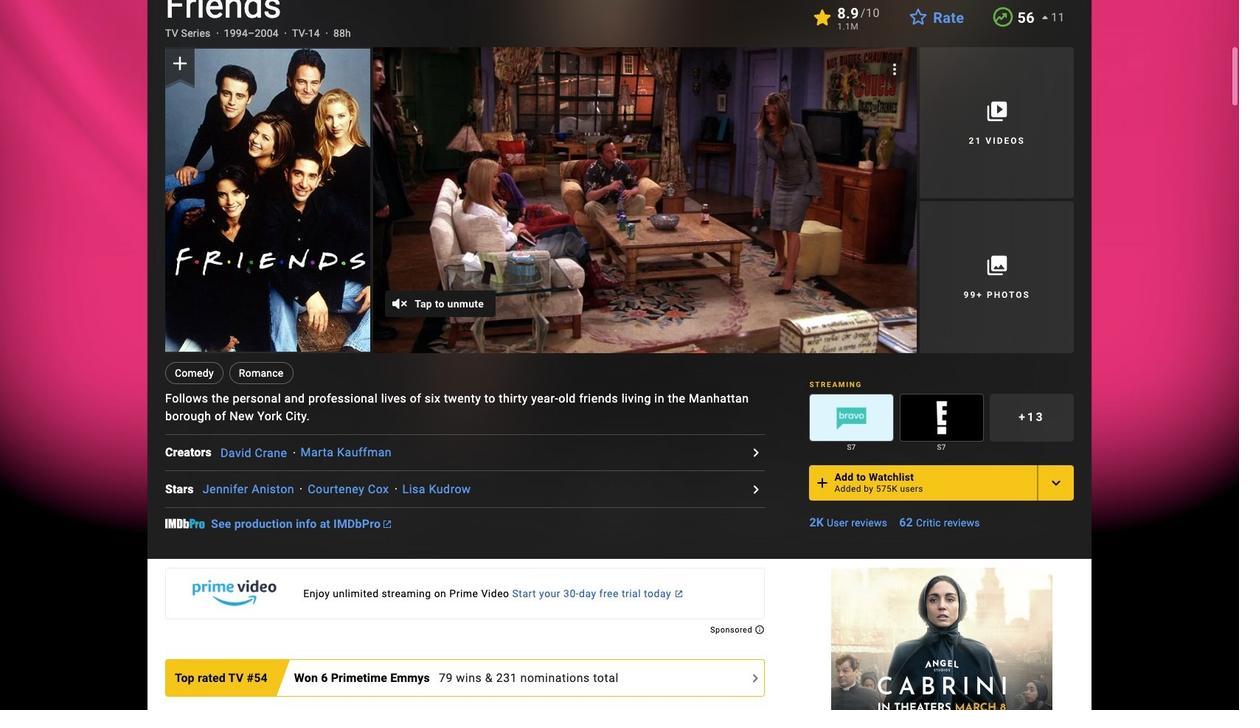 Task type: locate. For each thing, give the bounding box(es) containing it.
video player application
[[373, 47, 917, 353]]

volume off image
[[391, 295, 409, 313]]

video autoplay preference image
[[886, 60, 904, 78]]

trailer 2 for friends: the complete series image
[[373, 47, 917, 353]]

add title to another list image
[[1047, 474, 1065, 492]]

group
[[373, 47, 917, 353], [165, 47, 371, 353], [809, 394, 894, 454], [809, 394, 894, 442], [900, 394, 984, 454], [900, 394, 984, 442]]

see more awards and nominations image
[[747, 669, 764, 687]]

watch on bravo now image
[[810, 395, 893, 441]]

jennifer aniston, courteney cox, lisa kudrow, matt leblanc, matthew perry, and david schwimmer in friends (1994) image
[[165, 48, 371, 352]]

watch on e! now image
[[900, 395, 983, 441]]

launch inline image
[[384, 521, 391, 528]]



Task type: describe. For each thing, give the bounding box(es) containing it.
arrow drop up image
[[1036, 9, 1054, 27]]

see full cast and crew image
[[747, 481, 765, 499]]

add image
[[814, 474, 832, 492]]

see full cast and crew image
[[747, 444, 765, 462]]

watch friends: the complete series element
[[373, 47, 917, 353]]



Task type: vqa. For each thing, say whether or not it's contained in the screenshot.
'Rate 6' icon
no



